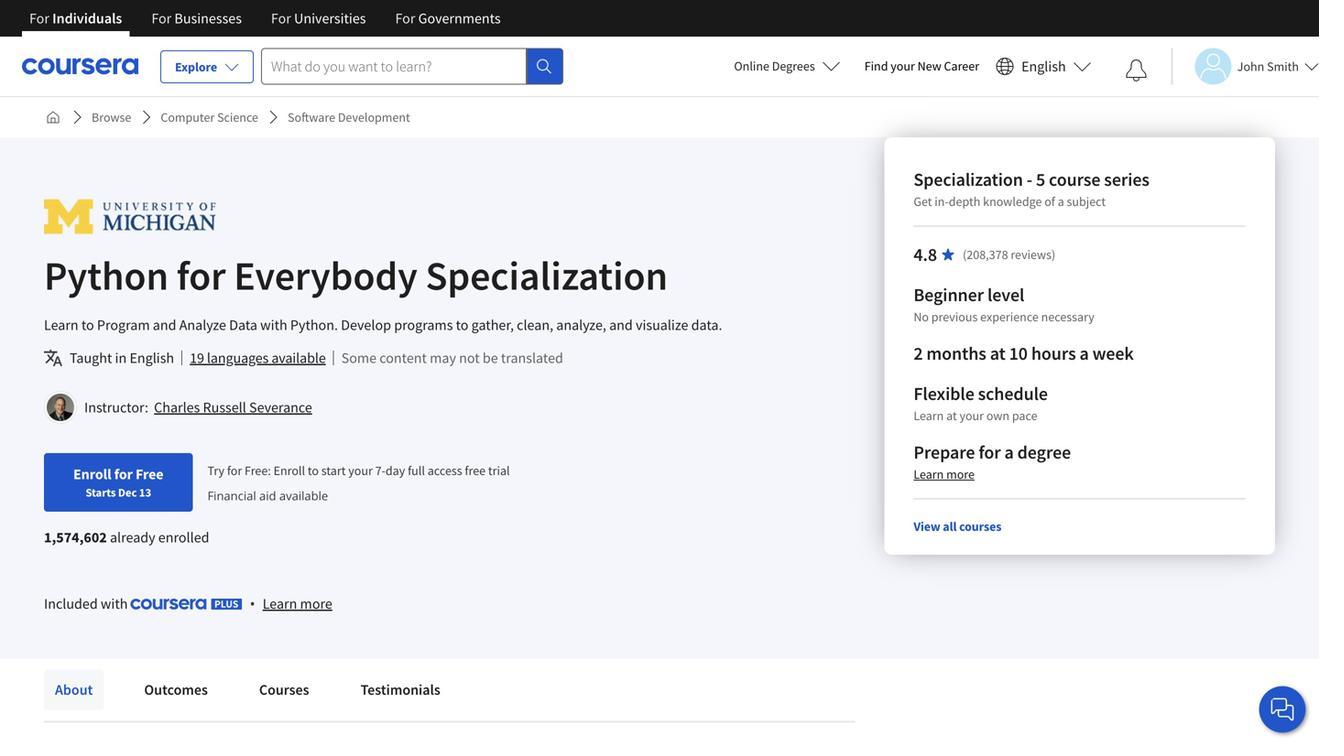 Task type: vqa. For each thing, say whether or not it's contained in the screenshot.
'Degree'
yes



Task type: locate. For each thing, give the bounding box(es) containing it.
0 vertical spatial english
[[1021, 57, 1066, 76]]

2 and from the left
[[609, 316, 633, 334]]

try for free: enroll to start your 7-day full access free trial financial aid available
[[207, 462, 510, 504]]

your right find
[[891, 58, 915, 74]]

to up taught
[[81, 316, 94, 334]]

full
[[408, 462, 425, 479]]

for for prepare
[[979, 441, 1001, 464]]

access
[[428, 462, 462, 479]]

1 vertical spatial with
[[101, 595, 128, 613]]

What do you want to learn? text field
[[261, 48, 527, 85]]

explore button
[[160, 50, 254, 83]]

specialization inside specialization - 5 course series get in-depth knowledge of a subject
[[914, 168, 1023, 191]]

degrees
[[772, 58, 815, 74]]

for for governments
[[395, 9, 415, 27]]

1 horizontal spatial learn more link
[[914, 466, 975, 483]]

a left degree
[[1004, 441, 1014, 464]]

2
[[914, 342, 923, 365]]

1 vertical spatial available
[[279, 488, 328, 504]]

russell
[[203, 398, 246, 417]]

1 vertical spatial specialization
[[425, 250, 668, 301]]

for inside prepare for a degree learn more
[[979, 441, 1001, 464]]

specialization up clean,
[[425, 250, 668, 301]]

own
[[986, 408, 1010, 424]]

with right included
[[101, 595, 128, 613]]

0 vertical spatial your
[[891, 58, 915, 74]]

computer
[[161, 109, 215, 125]]

enroll
[[274, 462, 305, 479], [73, 465, 111, 484]]

taught
[[70, 349, 112, 367]]

1 horizontal spatial at
[[990, 342, 1006, 365]]

available down the python.
[[271, 349, 326, 367]]

and right analyze,
[[609, 316, 633, 334]]

included with
[[44, 595, 131, 613]]

english right in
[[130, 349, 174, 367]]

1 horizontal spatial a
[[1058, 193, 1064, 210]]

view all courses
[[914, 518, 1002, 535]]

a left "week"
[[1080, 342, 1089, 365]]

your
[[891, 58, 915, 74], [960, 408, 984, 424], [348, 462, 373, 479]]

learn more link down prepare
[[914, 466, 975, 483]]

1 horizontal spatial more
[[946, 466, 975, 483]]

1 horizontal spatial enroll
[[274, 462, 305, 479]]

of
[[1044, 193, 1055, 210]]

testimonials link
[[350, 670, 451, 710]]

experience
[[980, 309, 1039, 325]]

to left 'start'
[[308, 462, 319, 479]]

chat with us image
[[1268, 695, 1297, 725]]

0 vertical spatial learn more link
[[914, 466, 975, 483]]

for right try
[[227, 462, 242, 479]]

4 for from the left
[[395, 9, 415, 27]]

learn
[[44, 316, 78, 334], [914, 408, 944, 424], [914, 466, 944, 483], [263, 595, 297, 613]]

english
[[1021, 57, 1066, 76], [130, 349, 174, 367]]

1 horizontal spatial to
[[308, 462, 319, 479]]

course
[[1049, 168, 1101, 191]]

browse link
[[84, 101, 139, 134]]

1 vertical spatial learn more link
[[263, 593, 332, 615]]

flexible
[[914, 382, 974, 405]]

computer science
[[161, 109, 258, 125]]

enroll right "free:"
[[274, 462, 305, 479]]

0 horizontal spatial a
[[1004, 441, 1014, 464]]

at down flexible
[[946, 408, 957, 424]]

specialization up depth
[[914, 168, 1023, 191]]

for left universities
[[271, 9, 291, 27]]

2 vertical spatial a
[[1004, 441, 1014, 464]]

learn right • in the bottom left of the page
[[263, 595, 297, 613]]

1 vertical spatial more
[[300, 595, 332, 613]]

for up dec
[[114, 465, 133, 484]]

for inside try for free: enroll to start your 7-day full access free trial financial aid available
[[227, 462, 242, 479]]

to inside try for free: enroll to start your 7-day full access free trial financial aid available
[[308, 462, 319, 479]]

for up analyze on the top left
[[177, 250, 226, 301]]

0 vertical spatial at
[[990, 342, 1006, 365]]

courses
[[959, 518, 1002, 535]]

trial
[[488, 462, 510, 479]]

beginner level no previous experience necessary
[[914, 284, 1095, 325]]

0 vertical spatial available
[[271, 349, 326, 367]]

software development link
[[280, 101, 417, 134]]

0 horizontal spatial at
[[946, 408, 957, 424]]

learn down flexible
[[914, 408, 944, 424]]

for for universities
[[271, 9, 291, 27]]

0 vertical spatial a
[[1058, 193, 1064, 210]]

1 vertical spatial at
[[946, 408, 957, 424]]

1 for from the left
[[29, 9, 49, 27]]

a inside prepare for a degree learn more
[[1004, 441, 1014, 464]]

1 horizontal spatial your
[[891, 58, 915, 74]]

free:
[[245, 462, 271, 479]]

and
[[153, 316, 176, 334], [609, 316, 633, 334]]

learn more link
[[914, 466, 975, 483], [263, 593, 332, 615]]

program
[[97, 316, 150, 334]]

1,574,602 already enrolled
[[44, 529, 209, 547]]

instructor:
[[84, 398, 148, 417]]

some content may not be translated
[[341, 349, 563, 367]]

for down own
[[979, 441, 1001, 464]]

0 vertical spatial specialization
[[914, 168, 1023, 191]]

a right of
[[1058, 193, 1064, 210]]

for universities
[[271, 9, 366, 27]]

analyze,
[[556, 316, 606, 334]]

gather,
[[471, 316, 514, 334]]

available right aid
[[279, 488, 328, 504]]

level
[[987, 284, 1024, 306]]

1 horizontal spatial and
[[609, 316, 633, 334]]

some
[[341, 349, 377, 367]]

2 horizontal spatial a
[[1080, 342, 1089, 365]]

development
[[338, 109, 410, 125]]

1 horizontal spatial with
[[260, 316, 287, 334]]

more down prepare
[[946, 466, 975, 483]]

charles russell severance image
[[47, 394, 74, 421]]

visualize
[[636, 316, 688, 334]]

your inside flexible schedule learn at your own pace
[[960, 408, 984, 424]]

(208,378
[[963, 246, 1008, 263]]

None search field
[[261, 48, 563, 85]]

3 for from the left
[[271, 9, 291, 27]]

available inside button
[[271, 349, 326, 367]]

0 horizontal spatial more
[[300, 595, 332, 613]]

your left 7-
[[348, 462, 373, 479]]

severance
[[249, 398, 312, 417]]

prepare
[[914, 441, 975, 464]]

may
[[430, 349, 456, 367]]

explore
[[175, 59, 217, 75]]

1,574,602
[[44, 529, 107, 547]]

in
[[115, 349, 127, 367]]

enroll up "starts"
[[73, 465, 111, 484]]

more right • in the bottom left of the page
[[300, 595, 332, 613]]

for up what do you want to learn? text box
[[395, 9, 415, 27]]

1 horizontal spatial english
[[1021, 57, 1066, 76]]

1 vertical spatial english
[[130, 349, 174, 367]]

english right career
[[1021, 57, 1066, 76]]

develop
[[341, 316, 391, 334]]

2 horizontal spatial your
[[960, 408, 984, 424]]

financial
[[207, 488, 256, 504]]

for businesses
[[151, 9, 242, 27]]

0 vertical spatial more
[[946, 466, 975, 483]]

necessary
[[1041, 309, 1095, 325]]

for
[[177, 250, 226, 301], [979, 441, 1001, 464], [227, 462, 242, 479], [114, 465, 133, 484]]

2 vertical spatial your
[[348, 462, 373, 479]]

for for python
[[177, 250, 226, 301]]

banner navigation
[[15, 0, 515, 37]]

at left 10
[[990, 342, 1006, 365]]

0 horizontal spatial specialization
[[425, 250, 668, 301]]

depth
[[949, 193, 980, 210]]

programs
[[394, 316, 453, 334]]

your left own
[[960, 408, 984, 424]]

schedule
[[978, 382, 1048, 405]]

for for try
[[227, 462, 242, 479]]

already
[[110, 529, 155, 547]]

learn more link right • in the bottom left of the page
[[263, 593, 332, 615]]

0 horizontal spatial enroll
[[73, 465, 111, 484]]

learn down prepare
[[914, 466, 944, 483]]

-
[[1027, 168, 1032, 191]]

about
[[55, 681, 93, 699]]

2 for from the left
[[151, 9, 172, 27]]

1 vertical spatial your
[[960, 408, 984, 424]]

1 horizontal spatial specialization
[[914, 168, 1023, 191]]

individuals
[[52, 9, 122, 27]]

0 horizontal spatial your
[[348, 462, 373, 479]]

with right data
[[260, 316, 287, 334]]

at
[[990, 342, 1006, 365], [946, 408, 957, 424]]

show notifications image
[[1126, 60, 1148, 82]]

0 horizontal spatial learn more link
[[263, 593, 332, 615]]

english inside button
[[1021, 57, 1066, 76]]

for left individuals
[[29, 9, 49, 27]]

for for enroll
[[114, 465, 133, 484]]

to left gather,
[[456, 316, 469, 334]]

for left businesses
[[151, 9, 172, 27]]

universities
[[294, 9, 366, 27]]

more inside • learn more
[[300, 595, 332, 613]]

and left analyze on the top left
[[153, 316, 176, 334]]

for inside enroll for free starts dec 13
[[114, 465, 133, 484]]

19 languages available button
[[190, 347, 326, 369]]

0 horizontal spatial and
[[153, 316, 176, 334]]

learn inside • learn more
[[263, 595, 297, 613]]

months
[[926, 342, 986, 365]]

available inside try for free: enroll to start your 7-day full access free trial financial aid available
[[279, 488, 328, 504]]



Task type: describe. For each thing, give the bounding box(es) containing it.
software development
[[288, 109, 410, 125]]

python for everybody specialization
[[44, 250, 668, 301]]

learn more link for learn
[[263, 593, 332, 615]]

start
[[321, 462, 346, 479]]

online degrees button
[[719, 46, 855, 86]]

view
[[914, 518, 940, 535]]

learn to program and analyze data with python. develop programs to gather, clean, analyze, and visualize data.
[[44, 316, 722, 334]]

degree
[[1017, 441, 1071, 464]]

2 months at 10 hours a week
[[914, 342, 1134, 365]]

businesses
[[174, 9, 242, 27]]

find
[[864, 58, 888, 74]]

day
[[386, 462, 405, 479]]

2 horizontal spatial to
[[456, 316, 469, 334]]

1 vertical spatial a
[[1080, 342, 1089, 365]]

online
[[734, 58, 769, 74]]

13
[[139, 486, 151, 500]]

john smith
[[1237, 58, 1299, 75]]

week
[[1092, 342, 1134, 365]]

find your new career link
[[855, 55, 988, 78]]

your inside try for free: enroll to start your 7-day full access free trial financial aid available
[[348, 462, 373, 479]]

smith
[[1267, 58, 1299, 75]]

governments
[[418, 9, 501, 27]]

software
[[288, 109, 335, 125]]

learn inside prepare for a degree learn more
[[914, 466, 944, 483]]

charles russell severance link
[[154, 398, 312, 417]]

a inside specialization - 5 course series get in-depth knowledge of a subject
[[1058, 193, 1064, 210]]

home image
[[46, 110, 60, 125]]

for for businesses
[[151, 9, 172, 27]]

flexible schedule learn at your own pace
[[914, 382, 1048, 424]]

be
[[483, 349, 498, 367]]

python
[[44, 250, 169, 301]]

free
[[136, 465, 163, 484]]

about link
[[44, 670, 104, 710]]

0 vertical spatial with
[[260, 316, 287, 334]]

coursera image
[[22, 52, 138, 81]]

university of michigan image
[[44, 196, 216, 237]]

hours
[[1031, 342, 1076, 365]]

subject
[[1067, 193, 1106, 210]]

beginner
[[914, 284, 984, 306]]

enrolled
[[158, 529, 209, 547]]

enroll inside try for free: enroll to start your 7-day full access free trial financial aid available
[[274, 462, 305, 479]]

(208,378 reviews)
[[963, 246, 1055, 263]]

taught in english
[[70, 349, 174, 367]]

free
[[465, 462, 486, 479]]

for for individuals
[[29, 9, 49, 27]]

outcomes
[[144, 681, 208, 699]]

knowledge
[[983, 193, 1042, 210]]

instructor: charles russell severance
[[84, 398, 312, 417]]

languages
[[207, 349, 269, 367]]

all
[[943, 518, 957, 535]]

get
[[914, 193, 932, 210]]

learn up taught
[[44, 316, 78, 334]]

outcomes link
[[133, 670, 219, 710]]

career
[[944, 58, 979, 74]]

reviews)
[[1011, 246, 1055, 263]]

find your new career
[[864, 58, 979, 74]]

in-
[[935, 193, 949, 210]]

courses link
[[248, 670, 320, 710]]

7-
[[375, 462, 386, 479]]

english button
[[988, 37, 1099, 96]]

19
[[190, 349, 204, 367]]

learn more link for for
[[914, 466, 975, 483]]

science
[[217, 109, 258, 125]]

• learn more
[[250, 594, 332, 614]]

try
[[207, 462, 224, 479]]

charles
[[154, 398, 200, 417]]

new
[[918, 58, 941, 74]]

more inside prepare for a degree learn more
[[946, 466, 975, 483]]

0 horizontal spatial to
[[81, 316, 94, 334]]

browse
[[92, 109, 131, 125]]

5
[[1036, 168, 1045, 191]]

everybody
[[234, 250, 418, 301]]

for governments
[[395, 9, 501, 27]]

specialization - 5 course series get in-depth knowledge of a subject
[[914, 168, 1150, 210]]

enroll inside enroll for free starts dec 13
[[73, 465, 111, 484]]

series
[[1104, 168, 1150, 191]]

pace
[[1012, 408, 1037, 424]]

at inside flexible schedule learn at your own pace
[[946, 408, 957, 424]]

data
[[229, 316, 257, 334]]

python.
[[290, 316, 338, 334]]

financial aid available button
[[207, 488, 328, 504]]

john
[[1237, 58, 1264, 75]]

computer science link
[[153, 101, 266, 134]]

testimonials
[[361, 681, 440, 699]]

0 horizontal spatial with
[[101, 595, 128, 613]]

0 horizontal spatial english
[[130, 349, 174, 367]]

coursera plus image
[[131, 599, 242, 610]]

starts
[[86, 486, 116, 500]]

1 and from the left
[[153, 316, 176, 334]]

translated
[[501, 349, 563, 367]]

learn inside flexible schedule learn at your own pace
[[914, 408, 944, 424]]

prepare for a degree learn more
[[914, 441, 1071, 483]]



